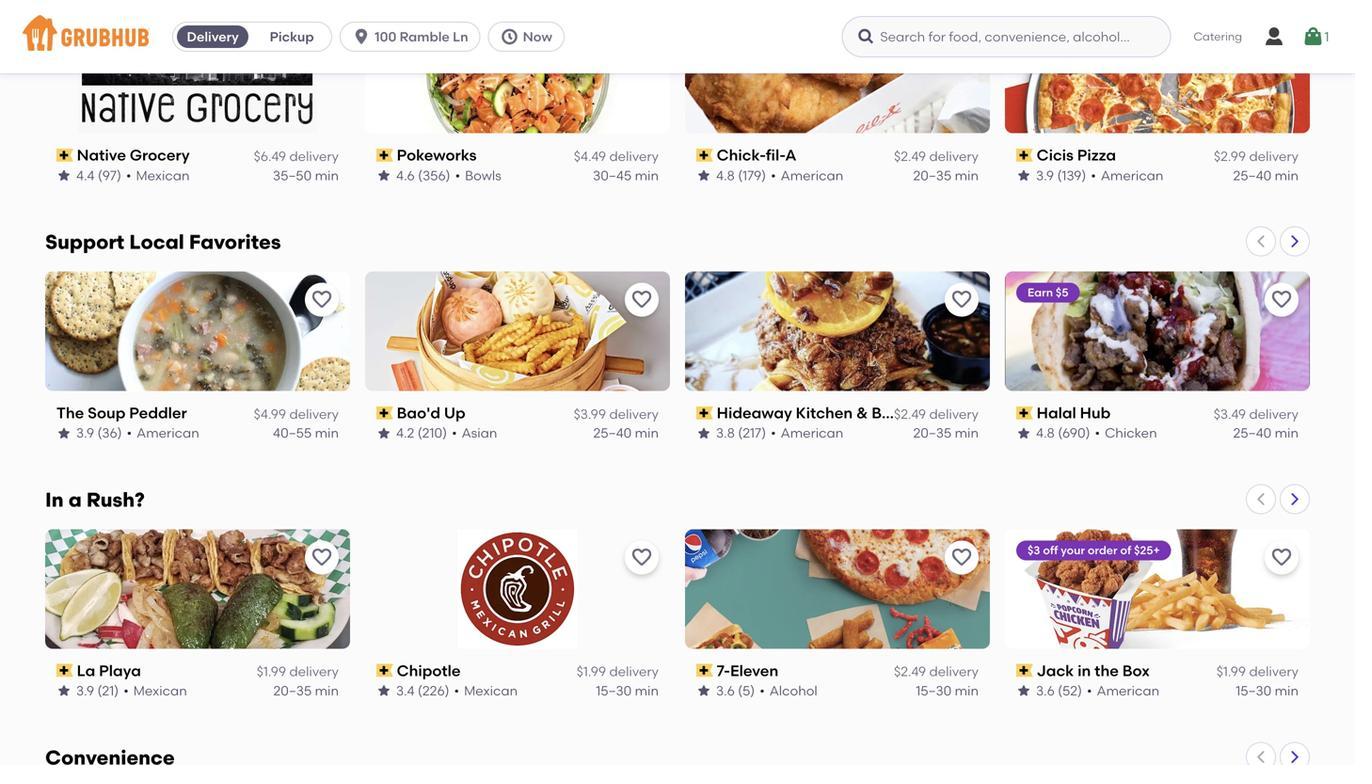 Task type: vqa. For each thing, say whether or not it's contained in the screenshot.


Task type: describe. For each thing, give the bounding box(es) containing it.
0 vertical spatial 3.9
[[1036, 167, 1054, 183]]

100
[[375, 29, 396, 45]]

cicis pizza logo image
[[1005, 14, 1310, 133]]

$2.49 delivery for in a rush?
[[894, 664, 979, 680]]

native grocery logo image
[[78, 14, 317, 133]]

15–30 min for 7-
[[916, 683, 979, 699]]

30–45
[[593, 167, 632, 183]]

• american for chick-fil-a
[[771, 167, 843, 183]]

soup
[[88, 404, 126, 422]]

save this restaurant image for pizza
[[1270, 31, 1293, 53]]

• for jack in the box
[[1087, 683, 1092, 699]]

save this restaurant button for chipotle
[[625, 541, 659, 574]]

$1.99 delivery for la playa
[[257, 664, 339, 680]]

4.2 (210)
[[396, 425, 447, 441]]

• asian
[[452, 425, 497, 441]]

7-eleven logo image
[[685, 529, 990, 649]]

min for bao'd up
[[635, 425, 659, 441]]

hub
[[1080, 404, 1111, 422]]

20–35 min for halal hub
[[913, 425, 979, 441]]

chick-fil-a logo image
[[685, 14, 990, 133]]

&
[[856, 404, 868, 422]]

proceed to checkout button
[[1068, 511, 1320, 545]]

(210)
[[418, 425, 447, 441]]

15–30 for 7-
[[916, 683, 952, 699]]

the
[[56, 404, 84, 422]]

la playa
[[77, 662, 141, 680]]

fil-
[[766, 146, 785, 164]]

order
[[1088, 543, 1118, 557]]

$3.49
[[1214, 406, 1246, 422]]

1 15–30 from the left
[[596, 683, 632, 699]]

delivery for cicis pizza
[[1249, 148, 1299, 164]]

25–40 min for bao'd up
[[593, 425, 659, 441]]

40–55 min
[[273, 425, 339, 441]]

3.9 for rush?
[[76, 683, 94, 699]]

save this restaurant image for playa
[[311, 546, 333, 569]]

$2.49 for in a rush?
[[894, 664, 926, 680]]

40–55
[[273, 425, 312, 441]]

rush?
[[87, 488, 145, 512]]

20–35 for cicis pizza
[[913, 167, 952, 183]]

delivery for bao'd up
[[609, 406, 659, 422]]

• american for hideaway kitchen & bar
[[771, 425, 843, 441]]

catering button
[[1180, 15, 1255, 58]]

3.8 (217)
[[716, 425, 766, 441]]

favorites
[[189, 230, 281, 254]]

min for native grocery
[[315, 167, 339, 183]]

local
[[129, 230, 184, 254]]

star icon image down the
[[56, 426, 72, 441]]

(356)
[[418, 167, 450, 183]]

3.8
[[716, 425, 735, 441]]

now
[[523, 29, 552, 45]]

bao'd
[[397, 404, 440, 422]]

a
[[68, 488, 82, 512]]

• american down the peddler
[[127, 425, 199, 441]]

15–30 min for jack
[[1236, 683, 1299, 699]]

(52)
[[1058, 683, 1082, 699]]

subscription pass image for la playa
[[56, 664, 73, 677]]

3.4 (226)
[[396, 683, 449, 699]]

$3
[[1028, 543, 1040, 557]]

delivery
[[187, 29, 239, 45]]

native grocery
[[77, 146, 190, 164]]

chick-
[[717, 146, 766, 164]]

• american for cicis pizza
[[1091, 167, 1164, 183]]

100 ramble ln
[[375, 29, 468, 45]]

subscription pass image for bao'd up
[[376, 406, 393, 420]]

star icon image for hideaway kitchen & bar
[[696, 426, 711, 441]]

star icon image for chipotle
[[376, 683, 391, 698]]

chick-fil-a
[[717, 146, 797, 164]]

• for pokeworks
[[455, 167, 460, 183]]

halal hub
[[1037, 404, 1111, 422]]

4.8 (690)
[[1036, 425, 1090, 441]]

$1.99 for la playa
[[257, 664, 286, 680]]

checkout
[[1199, 520, 1262, 536]]

• mexican for grocery
[[126, 167, 190, 183]]

the
[[1095, 662, 1119, 680]]

caret right icon image for in a rush?
[[1287, 492, 1302, 507]]

star icon image for chick-fil-a
[[696, 168, 711, 183]]

3.9 (21)
[[76, 683, 119, 699]]

svg image for now
[[500, 27, 519, 46]]

star icon image for jack in the box
[[1016, 683, 1031, 698]]

pickup
[[270, 29, 314, 45]]

• american for jack in the box
[[1087, 683, 1160, 699]]

american for jack in the box
[[1097, 683, 1160, 699]]

$4.99 delivery
[[254, 406, 339, 422]]

• for la playa
[[123, 683, 129, 699]]

save this restaurant button for native grocery
[[305, 25, 339, 59]]

svg image inside 100 ramble ln 'button'
[[352, 27, 371, 46]]

3.9 for favorites
[[76, 425, 94, 441]]

3 caret right icon image from the top
[[1287, 749, 1302, 764]]

4.4 (97)
[[76, 167, 121, 183]]

min for cicis pizza
[[1275, 167, 1299, 183]]

in a rush?
[[45, 488, 145, 512]]

$1.99 delivery for chipotle
[[577, 664, 659, 680]]

american for chick-fil-a
[[781, 167, 843, 183]]

la playa logo image
[[45, 529, 350, 649]]

mexican for grocery
[[136, 167, 190, 183]]

native
[[77, 146, 126, 164]]

30–45 min
[[593, 167, 659, 183]]

hideaway
[[717, 404, 792, 422]]

eleven
[[730, 662, 779, 680]]

7-eleven
[[717, 662, 779, 680]]

subscription pass image for halal hub
[[1016, 406, 1033, 420]]

proceed
[[1125, 520, 1180, 536]]

min for chipotle
[[635, 683, 659, 699]]

svg image for 1
[[1302, 25, 1325, 48]]

(5)
[[738, 683, 755, 699]]

$2.99
[[1214, 148, 1246, 164]]

jack
[[1037, 662, 1074, 680]]

a
[[785, 146, 797, 164]]

delivery for chick-fil-a
[[929, 148, 979, 164]]

alcohol
[[770, 683, 818, 699]]

4.6
[[396, 167, 415, 183]]

la
[[77, 662, 95, 680]]

chipotle
[[397, 662, 461, 680]]

of
[[1120, 543, 1131, 557]]

ln
[[453, 29, 468, 45]]

• for 7-eleven
[[760, 683, 765, 699]]

save this restaurant button for 7-eleven
[[945, 541, 979, 574]]

3.6 for jack
[[1036, 683, 1055, 699]]

• alcohol
[[760, 683, 818, 699]]

the soup peddler
[[56, 404, 187, 422]]

• for hideaway kitchen & bar
[[771, 425, 776, 441]]

min for pokeworks
[[635, 167, 659, 183]]

ramble
[[400, 29, 450, 45]]

$1.99 for chipotle
[[577, 664, 606, 680]]

3.4
[[396, 683, 415, 699]]

$4.99
[[254, 406, 286, 422]]

3.6 for 7-
[[716, 683, 735, 699]]

$3.49 delivery
[[1214, 406, 1299, 422]]

jack in the box logo image
[[1005, 529, 1310, 649]]

chipotle logo image
[[458, 529, 577, 649]]

earn
[[1028, 286, 1053, 299]]

$1.99 delivery for jack in the box
[[1217, 664, 1299, 680]]



Task type: locate. For each thing, give the bounding box(es) containing it.
0 horizontal spatial 15–30
[[596, 683, 632, 699]]

$2.99 delivery
[[1214, 148, 1299, 164]]

bao'd up logo image
[[365, 272, 670, 391]]

min for hideaway kitchen & bar
[[955, 425, 979, 441]]

1 horizontal spatial 3.6
[[1036, 683, 1055, 699]]

1 caret left icon image from the top
[[1254, 234, 1269, 249]]

earn $5
[[1028, 286, 1069, 299]]

in
[[1078, 662, 1091, 680]]

pokeworks logo image
[[365, 14, 670, 133]]

1 horizontal spatial 4.8
[[1036, 425, 1055, 441]]

3.6 (52)
[[1036, 683, 1082, 699]]

2 $1.99 delivery from the left
[[577, 664, 659, 680]]

3.9 (36)
[[76, 425, 122, 441]]

subscription pass image for hideaway kitchen & bar
[[696, 406, 713, 420]]

delivery for native grocery
[[289, 148, 339, 164]]

up
[[444, 404, 466, 422]]

$25+
[[1134, 543, 1160, 557]]

caret left icon image for support local favorites
[[1254, 234, 1269, 249]]

1 $2.49 delivery from the top
[[894, 148, 979, 164]]

subscription pass image left chipotle
[[376, 664, 393, 677]]

3 $2.49 delivery from the top
[[894, 664, 979, 680]]

save this restaurant button for cicis pizza
[[1265, 25, 1299, 59]]

subscription pass image for jack in the box
[[1016, 664, 1033, 677]]

subscription pass image left bao'd
[[376, 406, 393, 420]]

star icon image
[[56, 168, 72, 183], [376, 168, 391, 183], [696, 168, 711, 183], [1016, 168, 1031, 183], [56, 426, 72, 441], [376, 426, 391, 441], [696, 426, 711, 441], [1016, 426, 1031, 441], [56, 683, 72, 698], [376, 683, 391, 698], [696, 683, 711, 698], [1016, 683, 1031, 698]]

0 vertical spatial 4.8
[[716, 167, 735, 183]]

• bowls
[[455, 167, 501, 183]]

• mexican right (226)
[[454, 683, 518, 699]]

mexican
[[136, 167, 190, 183], [133, 683, 187, 699], [464, 683, 518, 699]]

(217)
[[738, 425, 766, 441]]

delivery for halal hub
[[1249, 406, 1299, 422]]

jack in the box
[[1037, 662, 1150, 680]]

proceed to checkout
[[1125, 520, 1262, 536]]

cicis
[[1037, 146, 1074, 164]]

the soup peddler logo image
[[45, 272, 350, 391]]

$1.99 delivery
[[257, 664, 339, 680], [577, 664, 659, 680], [1217, 664, 1299, 680]]

subscription pass image left chick-
[[696, 149, 713, 162]]

0 vertical spatial caret left icon image
[[1254, 234, 1269, 249]]

2 $1.99 from the left
[[577, 664, 606, 680]]

halal
[[1037, 404, 1076, 422]]

svg image inside now button
[[500, 27, 519, 46]]

0 horizontal spatial svg image
[[500, 27, 519, 46]]

25–40 min for halal hub
[[1233, 425, 1299, 441]]

caret right icon image for support local favorites
[[1287, 234, 1302, 249]]

min for la playa
[[315, 683, 339, 699]]

• american down box on the bottom
[[1087, 683, 1160, 699]]

2 horizontal spatial $1.99 delivery
[[1217, 664, 1299, 680]]

0 horizontal spatial 4.8
[[716, 167, 735, 183]]

svg image left the 100
[[352, 27, 371, 46]]

now button
[[488, 22, 572, 52]]

1 vertical spatial 3.9
[[76, 425, 94, 441]]

3 $2.49 from the top
[[894, 664, 926, 680]]

subscription pass image left halal
[[1016, 406, 1033, 420]]

hideaway kitchen & bar
[[717, 404, 898, 422]]

3.9
[[1036, 167, 1054, 183], [76, 425, 94, 441], [76, 683, 94, 699]]

min for jack in the box
[[1275, 683, 1299, 699]]

• mexican down grocery
[[126, 167, 190, 183]]

subscription pass image left hideaway
[[696, 406, 713, 420]]

• right (356)
[[455, 167, 460, 183]]

• american down hideaway kitchen & bar
[[771, 425, 843, 441]]

3.9 left (36)
[[76, 425, 94, 441]]

delivery for la playa
[[289, 664, 339, 680]]

• mexican down playa
[[123, 683, 187, 699]]

• for native grocery
[[126, 167, 131, 183]]

mexican for playa
[[133, 683, 187, 699]]

4.8 down chick-
[[716, 167, 735, 183]]

chicken
[[1105, 425, 1157, 441]]

asian
[[462, 425, 497, 441]]

star icon image for pokeworks
[[376, 168, 391, 183]]

4.8 down halal
[[1036, 425, 1055, 441]]

star icon image for bao'd up
[[376, 426, 391, 441]]

1 3.6 from the left
[[716, 683, 735, 699]]

save this restaurant image inside button
[[951, 546, 973, 569]]

2 vertical spatial $2.49
[[894, 664, 926, 680]]

4.8 for halal hub
[[1036, 425, 1055, 441]]

star icon image left 3.6 (5)
[[696, 683, 711, 698]]

20–35 for halal hub
[[913, 425, 952, 441]]

in
[[45, 488, 64, 512]]

star icon image left 4.8 (690)
[[1016, 426, 1031, 441]]

bao'd up
[[397, 404, 466, 422]]

2 3.6 from the left
[[1036, 683, 1055, 699]]

• american down pizza
[[1091, 167, 1164, 183]]

25–40 min for cicis pizza
[[1233, 167, 1299, 183]]

• right (5)
[[760, 683, 765, 699]]

0 horizontal spatial 15–30 min
[[596, 683, 659, 699]]

halal hub logo image
[[1005, 272, 1310, 391]]

saved restaurant image
[[951, 31, 973, 53]]

1 $1.99 from the left
[[257, 664, 286, 680]]

star icon image for la playa
[[56, 683, 72, 698]]

(97)
[[98, 167, 121, 183]]

1 horizontal spatial 15–30
[[916, 683, 952, 699]]

2 vertical spatial caret right icon image
[[1287, 749, 1302, 764]]

$3.99 delivery
[[574, 406, 659, 422]]

20–35 min
[[913, 167, 979, 183], [913, 425, 979, 441], [273, 683, 339, 699]]

• mexican for playa
[[123, 683, 187, 699]]

2 $2.49 from the top
[[894, 406, 926, 422]]

star icon image left '4.8 (179)' on the right top
[[696, 168, 711, 183]]

• for chipotle
[[454, 683, 459, 699]]

subscription pass image left the native
[[56, 149, 73, 162]]

• right (97)
[[126, 167, 131, 183]]

0 horizontal spatial 3.6
[[716, 683, 735, 699]]

$2.49 delivery for support local favorites
[[894, 406, 979, 422]]

35–50
[[273, 167, 312, 183]]

american down a
[[781, 167, 843, 183]]

subscription pass image for 7-eleven
[[696, 664, 713, 677]]

1 horizontal spatial 15–30 min
[[916, 683, 979, 699]]

1 vertical spatial caret right icon image
[[1287, 492, 1302, 507]]

2 caret left icon image from the top
[[1254, 492, 1269, 507]]

• right (36)
[[127, 425, 132, 441]]

3 15–30 min from the left
[[1236, 683, 1299, 699]]

mexican down playa
[[133, 683, 187, 699]]

american
[[781, 167, 843, 183], [1101, 167, 1164, 183], [137, 425, 199, 441], [781, 425, 843, 441], [1097, 683, 1160, 699]]

$6.49
[[254, 148, 286, 164]]

25–40 for bao'd up
[[593, 425, 632, 441]]

subscription pass image for pokeworks
[[376, 149, 393, 162]]

25–40 down "$2.99 delivery"
[[1233, 167, 1272, 183]]

• american
[[771, 167, 843, 183], [1091, 167, 1164, 183], [127, 425, 199, 441], [771, 425, 843, 441], [1087, 683, 1160, 699]]

• for bao'd up
[[452, 425, 457, 441]]

delivery button
[[173, 22, 252, 52]]

star icon image for cicis pizza
[[1016, 168, 1031, 183]]

subscription pass image for native grocery
[[56, 149, 73, 162]]

saved restaurant button
[[945, 25, 979, 59]]

star icon image left 3.8
[[696, 426, 711, 441]]

3 15–30 from the left
[[1236, 683, 1272, 699]]

3.6
[[716, 683, 735, 699], [1036, 683, 1055, 699]]

25–40 min down "$2.99 delivery"
[[1233, 167, 1299, 183]]

subscription pass image
[[56, 149, 73, 162], [376, 149, 393, 162], [376, 406, 393, 420], [1016, 664, 1033, 677]]

main navigation navigation
[[0, 0, 1355, 73]]

1 $2.49 from the top
[[894, 148, 926, 164]]

15–30 min
[[596, 683, 659, 699], [916, 683, 979, 699], [1236, 683, 1299, 699]]

subscription pass image left "7-"
[[696, 664, 713, 677]]

hideaway kitchen & bar logo image
[[685, 272, 990, 391]]

mexican right (226)
[[464, 683, 518, 699]]

$5
[[1056, 286, 1069, 299]]

0 vertical spatial $2.49 delivery
[[894, 148, 979, 164]]

1 horizontal spatial $1.99 delivery
[[577, 664, 659, 680]]

star icon image left 4.2
[[376, 426, 391, 441]]

star icon image left 4.6
[[376, 168, 391, 183]]

subscription pass image left la
[[56, 664, 73, 677]]

0 vertical spatial 20–35
[[913, 167, 952, 183]]

save this restaurant image for kitchen
[[951, 288, 973, 311]]

subscription pass image left pokeworks
[[376, 149, 393, 162]]

1 horizontal spatial svg image
[[857, 27, 876, 46]]

star icon image left 4.4
[[56, 168, 72, 183]]

25–40 for cicis pizza
[[1233, 167, 1272, 183]]

bar
[[872, 404, 898, 422]]

delivery for chipotle
[[609, 664, 659, 680]]

• down the hub
[[1095, 425, 1100, 441]]

(36)
[[97, 425, 122, 441]]

american down hideaway kitchen & bar
[[781, 425, 843, 441]]

subscription pass image for cicis pizza
[[1016, 149, 1033, 162]]

caret right icon image
[[1287, 234, 1302, 249], [1287, 492, 1302, 507], [1287, 749, 1302, 764]]

4.6 (356)
[[396, 167, 450, 183]]

2 vertical spatial 20–35
[[273, 683, 312, 699]]

delivery for jack in the box
[[1249, 664, 1299, 680]]

delivery for 7-eleven
[[929, 664, 979, 680]]

4.4
[[76, 167, 95, 183]]

$1.99 for jack in the box
[[1217, 664, 1246, 680]]

star icon image for 7-eleven
[[696, 683, 711, 698]]

subscription pass image left cicis
[[1016, 149, 1033, 162]]

2 horizontal spatial $1.99
[[1217, 664, 1246, 680]]

2 horizontal spatial 15–30
[[1236, 683, 1272, 699]]

save this restaurant image
[[311, 288, 333, 311], [1270, 288, 1293, 311], [951, 546, 973, 569], [1270, 546, 1293, 569]]

1 horizontal spatial $1.99
[[577, 664, 606, 680]]

3 caret left icon image from the top
[[1254, 749, 1269, 764]]

svg image left '1' button
[[1263, 25, 1286, 48]]

25–40 for halal hub
[[1233, 425, 1272, 441]]

3.9 down la
[[76, 683, 94, 699]]

3.9 down cicis
[[1036, 167, 1054, 183]]

caret left icon image
[[1254, 234, 1269, 249], [1254, 492, 1269, 507], [1254, 749, 1269, 764]]

american down pizza
[[1101, 167, 1164, 183]]

3.6 down jack at the right
[[1036, 683, 1055, 699]]

star icon image for halal hub
[[1016, 426, 1031, 441]]

0 horizontal spatial $1.99
[[257, 664, 286, 680]]

1 vertical spatial 4.8
[[1036, 425, 1055, 441]]

20–35 min for cicis pizza
[[913, 167, 979, 183]]

min for chick-fil-a
[[955, 167, 979, 183]]

svg image
[[1302, 25, 1325, 48], [500, 27, 519, 46], [857, 27, 876, 46]]

0 vertical spatial $2.49
[[894, 148, 926, 164]]

save this restaurant image for grocery
[[311, 31, 333, 53]]

(226)
[[418, 683, 449, 699]]

$3 off your order of $25+
[[1028, 543, 1160, 557]]

3 $1.99 delivery from the left
[[1217, 664, 1299, 680]]

(690)
[[1058, 425, 1090, 441]]

1 caret right icon image from the top
[[1287, 234, 1302, 249]]

1 vertical spatial 20–35 min
[[913, 425, 979, 441]]

off
[[1043, 543, 1058, 557]]

star icon image for native grocery
[[56, 168, 72, 183]]

4.8
[[716, 167, 735, 183], [1036, 425, 1055, 441]]

2 horizontal spatial svg image
[[1302, 25, 1325, 48]]

3.6 down "7-"
[[716, 683, 735, 699]]

your
[[1061, 543, 1085, 557]]

star icon image left 3.9 (21)
[[56, 683, 72, 698]]

2 $2.49 delivery from the top
[[894, 406, 979, 422]]

mexican down grocery
[[136, 167, 190, 183]]

box
[[1122, 662, 1150, 680]]

Search for food, convenience, alcohol... search field
[[842, 16, 1171, 57]]

svg image inside '1' button
[[1302, 25, 1325, 48]]

2 vertical spatial 3.9
[[76, 683, 94, 699]]

• down up
[[452, 425, 457, 441]]

$2.49
[[894, 148, 926, 164], [894, 406, 926, 422], [894, 664, 926, 680]]

1 15–30 min from the left
[[596, 683, 659, 699]]

grocery
[[130, 146, 190, 164]]

2 vertical spatial 20–35 min
[[273, 683, 339, 699]]

american for cicis pizza
[[1101, 167, 1164, 183]]

star icon image left the 3.9 (139)
[[1016, 168, 1031, 183]]

4.8 for chick-fil-a
[[716, 167, 735, 183]]

star icon image left 3.6 (52)
[[1016, 683, 1031, 698]]

$4.49
[[574, 148, 606, 164]]

1 vertical spatial 20–35
[[913, 425, 952, 441]]

1 $1.99 delivery from the left
[[257, 664, 339, 680]]

2 15–30 from the left
[[916, 683, 952, 699]]

• right (21)
[[123, 683, 129, 699]]

svg image
[[1263, 25, 1286, 48], [352, 27, 371, 46]]

• down fil-
[[771, 167, 776, 183]]

star icon image left 3.4
[[376, 683, 391, 698]]

save this restaurant button for la playa
[[305, 541, 339, 574]]

25–40 min down $3.49 delivery
[[1233, 425, 1299, 441]]

3.9 (139)
[[1036, 167, 1086, 183]]

save this restaurant button for bao'd up
[[625, 283, 659, 317]]

4.8 (179)
[[716, 167, 766, 183]]

25–40 min down the $3.99 delivery
[[593, 425, 659, 441]]

2 15–30 min from the left
[[916, 683, 979, 699]]

$6.49 delivery
[[254, 148, 339, 164]]

• for halal hub
[[1095, 425, 1100, 441]]

american for hideaway kitchen & bar
[[781, 425, 843, 441]]

• chicken
[[1095, 425, 1157, 441]]

(21)
[[97, 683, 119, 699]]

100 ramble ln button
[[340, 22, 488, 52]]

0 horizontal spatial $1.99 delivery
[[257, 664, 339, 680]]

2 vertical spatial $2.49 delivery
[[894, 664, 979, 680]]

2 caret right icon image from the top
[[1287, 492, 1302, 507]]

min
[[315, 167, 339, 183], [635, 167, 659, 183], [955, 167, 979, 183], [1275, 167, 1299, 183], [315, 425, 339, 441], [635, 425, 659, 441], [955, 425, 979, 441], [1275, 425, 1299, 441], [315, 683, 339, 699], [635, 683, 659, 699], [955, 683, 979, 699], [1275, 683, 1299, 699]]

25–40 down $3.49 delivery
[[1233, 425, 1272, 441]]

american down the peddler
[[137, 425, 199, 441]]

3.6 (5)
[[716, 683, 755, 699]]

subscription pass image for chipotle
[[376, 664, 393, 677]]

1 vertical spatial $2.49 delivery
[[894, 406, 979, 422]]

15–30 for jack
[[1236, 683, 1272, 699]]

delivery for pokeworks
[[609, 148, 659, 164]]

pokeworks
[[397, 146, 477, 164]]

save this restaurant image
[[311, 31, 333, 53], [1270, 31, 1293, 53], [631, 288, 653, 311], [951, 288, 973, 311], [311, 546, 333, 569], [631, 546, 653, 569]]

subscription pass image left jack at the right
[[1016, 664, 1033, 677]]

bowls
[[465, 167, 501, 183]]

save this restaurant image for up
[[631, 288, 653, 311]]

subscription pass image for chick-fil-a
[[696, 149, 713, 162]]

• right (226)
[[454, 683, 459, 699]]

$2.49 delivery
[[894, 148, 979, 164], [894, 406, 979, 422], [894, 664, 979, 680]]

0 horizontal spatial svg image
[[352, 27, 371, 46]]

• right (217)
[[771, 425, 776, 441]]

• for cicis pizza
[[1091, 167, 1096, 183]]

$2.49 for support local favorites
[[894, 406, 926, 422]]

2 horizontal spatial 15–30 min
[[1236, 683, 1299, 699]]

american down box on the bottom
[[1097, 683, 1160, 699]]

playa
[[99, 662, 141, 680]]

2 vertical spatial caret left icon image
[[1254, 749, 1269, 764]]

0 vertical spatial 20–35 min
[[913, 167, 979, 183]]

0 vertical spatial caret right icon image
[[1287, 234, 1302, 249]]

20–35
[[913, 167, 952, 183], [913, 425, 952, 441], [273, 683, 312, 699]]

• down pizza
[[1091, 167, 1096, 183]]

25–40 down the $3.99 delivery
[[593, 425, 632, 441]]

1 horizontal spatial svg image
[[1263, 25, 1286, 48]]

• american down a
[[771, 167, 843, 183]]

25–40 min
[[1233, 167, 1299, 183], [593, 425, 659, 441], [1233, 425, 1299, 441]]

kitchen
[[796, 404, 853, 422]]

• right '(52)'
[[1087, 683, 1092, 699]]

subscription pass image
[[696, 149, 713, 162], [1016, 149, 1033, 162], [696, 406, 713, 420], [1016, 406, 1033, 420], [56, 664, 73, 677], [376, 664, 393, 677], [696, 664, 713, 677]]

(179)
[[738, 167, 766, 183]]

save this restaurant button
[[305, 25, 339, 59], [1265, 25, 1299, 59], [305, 283, 339, 317], [625, 283, 659, 317], [945, 283, 979, 317], [1265, 283, 1299, 317], [305, 541, 339, 574], [625, 541, 659, 574], [945, 541, 979, 574], [1265, 541, 1299, 574]]

• for chick-fil-a
[[771, 167, 776, 183]]

delivery for hideaway kitchen & bar
[[929, 406, 979, 422]]

save this restaurant button for hideaway kitchen & bar
[[945, 283, 979, 317]]

1 vertical spatial $2.49
[[894, 406, 926, 422]]

1 vertical spatial caret left icon image
[[1254, 492, 1269, 507]]

caret left icon image for in a rush?
[[1254, 492, 1269, 507]]

support local favorites
[[45, 230, 281, 254]]

3 $1.99 from the left
[[1217, 664, 1246, 680]]



